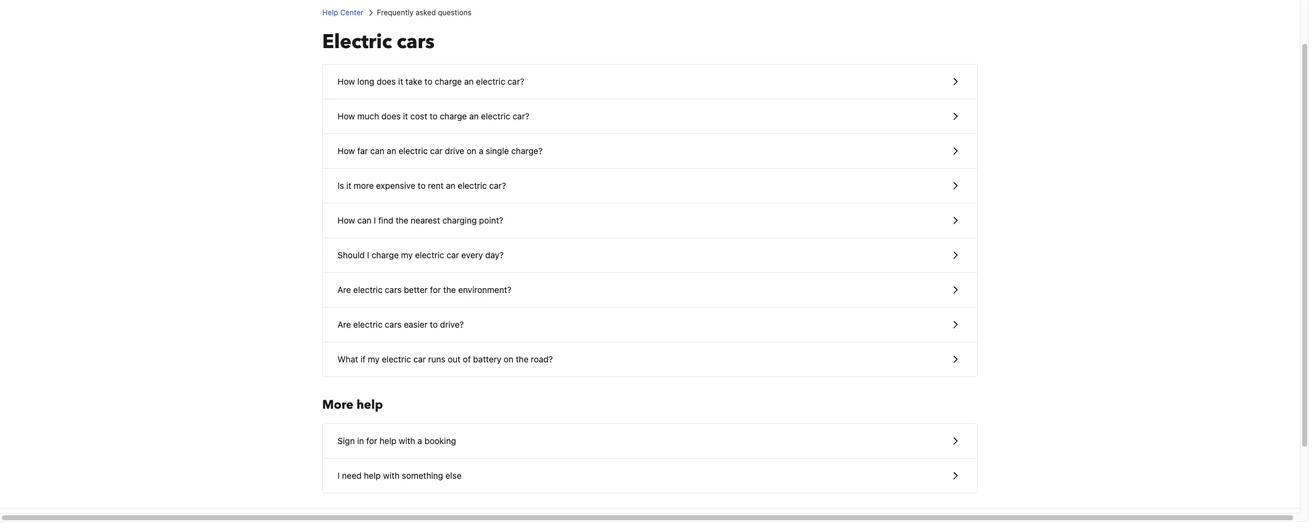 Task type: vqa. For each thing, say whether or not it's contained in the screenshot.
the with within the SIGN IN FOR HELP WITH A BOOKING link
yes



Task type: describe. For each thing, give the bounding box(es) containing it.
electric inside how far can an electric car drive on a single charge? 'button'
[[399, 146, 428, 156]]

is it more expensive to rent an electric car?
[[338, 180, 506, 191]]

single
[[486, 146, 509, 156]]

long
[[357, 76, 374, 87]]

more help
[[322, 397, 383, 413]]

on inside what if my electric car runs out of battery on the road? button
[[504, 354, 514, 364]]

1 vertical spatial help
[[380, 436, 397, 446]]

a inside how far can an electric car drive on a single charge? 'button'
[[479, 146, 484, 156]]

car for every
[[447, 250, 459, 260]]

2 horizontal spatial the
[[516, 354, 529, 364]]

0 vertical spatial with
[[399, 436, 415, 446]]

more
[[354, 180, 374, 191]]

electric inside is it more expensive to rent an electric car? 'button'
[[458, 180, 487, 191]]

to right take
[[425, 76, 433, 87]]

i need help with something else
[[338, 470, 462, 481]]

center
[[340, 8, 364, 17]]

does for much
[[382, 111, 401, 121]]

car for drive
[[430, 146, 443, 156]]

how much does it cost to charge an electric car? button
[[323, 99, 978, 134]]

charge?
[[511, 146, 543, 156]]

point?
[[479, 215, 504, 225]]

how for how can i find the nearest charging point?
[[338, 215, 355, 225]]

1 vertical spatial for
[[367, 436, 377, 446]]

electric inside the should i charge my electric car every day? button
[[415, 250, 445, 260]]

frequently
[[377, 8, 414, 17]]

how much does it cost to charge an electric car?
[[338, 111, 530, 121]]

car? for how much does it cost to charge an electric car?
[[513, 111, 530, 121]]

it inside is it more expensive to rent an electric car? 'button'
[[346, 180, 352, 191]]

electric inside how long does it take to charge an electric car? button
[[476, 76, 505, 87]]

cost
[[411, 111, 427, 121]]

better
[[404, 285, 428, 295]]

every
[[462, 250, 483, 260]]

1 horizontal spatial i
[[367, 250, 369, 260]]

battery
[[473, 354, 502, 364]]

2 vertical spatial i
[[338, 470, 340, 481]]

is it more expensive to rent an electric car? button
[[323, 169, 978, 204]]

take
[[406, 76, 422, 87]]

0 vertical spatial cars
[[397, 29, 435, 55]]

charge for cost
[[440, 111, 467, 121]]

electric inside are electric cars easier to drive? button
[[353, 319, 383, 330]]

drive?
[[440, 319, 464, 330]]

on inside how far can an electric car drive on a single charge? 'button'
[[467, 146, 477, 156]]

frequently asked questions
[[377, 8, 472, 17]]

cars for easier
[[385, 319, 402, 330]]

much
[[357, 111, 379, 121]]

can inside button
[[357, 215, 372, 225]]

nearest
[[411, 215, 440, 225]]

car? for how long does it take to charge an electric car?
[[508, 76, 525, 87]]

to inside 'button'
[[418, 180, 426, 191]]

booking
[[425, 436, 456, 446]]

easier
[[404, 319, 428, 330]]

to inside button
[[430, 319, 438, 330]]

what
[[338, 354, 358, 364]]

how can i find the nearest charging point? button
[[323, 204, 978, 238]]

an up 'how far can an electric car drive on a single charge?'
[[469, 111, 479, 121]]

help center button
[[322, 7, 364, 18]]

car inside what if my electric car runs out of battery on the road? button
[[414, 354, 426, 364]]

0 horizontal spatial the
[[396, 215, 409, 225]]



Task type: locate. For each thing, give the bounding box(es) containing it.
0 vertical spatial the
[[396, 215, 409, 225]]

0 vertical spatial a
[[479, 146, 484, 156]]

an right rent
[[446, 180, 456, 191]]

are electric cars better for the environment? button
[[323, 273, 978, 308]]

can inside 'button'
[[370, 146, 385, 156]]

is
[[338, 180, 344, 191]]

does for long
[[377, 76, 396, 87]]

2 are from the top
[[338, 319, 351, 330]]

1 vertical spatial it
[[403, 111, 408, 121]]

0 vertical spatial car
[[430, 146, 443, 156]]

what if my electric car runs out of battery on the road? button
[[323, 343, 978, 377]]

are inside button
[[338, 285, 351, 295]]

the right better
[[443, 285, 456, 295]]

how for how much does it cost to charge an electric car?
[[338, 111, 355, 121]]

electric
[[322, 29, 392, 55]]

how can i find the nearest charging point?
[[338, 215, 504, 225]]

how left far
[[338, 146, 355, 156]]

i right should
[[367, 250, 369, 260]]

does right the long
[[377, 76, 396, 87]]

how far can an electric car drive on a single charge?
[[338, 146, 543, 156]]

should i charge my electric car every day?
[[338, 250, 504, 260]]

i left find
[[374, 215, 376, 225]]

what if my electric car runs out of battery on the road?
[[338, 354, 553, 364]]

2 vertical spatial cars
[[385, 319, 402, 330]]

1 vertical spatial the
[[443, 285, 456, 295]]

car left every
[[447, 250, 459, 260]]

help
[[357, 397, 383, 413], [380, 436, 397, 446], [364, 470, 381, 481]]

my right if at the left of page
[[368, 354, 380, 364]]

car left runs
[[414, 354, 426, 364]]

charge
[[435, 76, 462, 87], [440, 111, 467, 121], [372, 250, 399, 260]]

1 horizontal spatial the
[[443, 285, 456, 295]]

does inside how long does it take to charge an electric car? button
[[377, 76, 396, 87]]

are electric cars easier to drive?
[[338, 319, 464, 330]]

a
[[479, 146, 484, 156], [418, 436, 422, 446]]

2 vertical spatial the
[[516, 354, 529, 364]]

1 vertical spatial cars
[[385, 285, 402, 295]]

how left much
[[338, 111, 355, 121]]

should
[[338, 250, 365, 260]]

with left something
[[383, 470, 400, 481]]

0 horizontal spatial i
[[338, 470, 340, 481]]

electric cars
[[322, 29, 435, 55]]

0 vertical spatial it
[[398, 76, 403, 87]]

electric inside are electric cars better for the environment? button
[[353, 285, 383, 295]]

1 are from the top
[[338, 285, 351, 295]]

rent
[[428, 180, 444, 191]]

to right cost
[[430, 111, 438, 121]]

0 vertical spatial i
[[374, 215, 376, 225]]

2 horizontal spatial i
[[374, 215, 376, 225]]

on
[[467, 146, 477, 156], [504, 354, 514, 364]]

my
[[401, 250, 413, 260], [368, 354, 380, 364]]

0 horizontal spatial my
[[368, 354, 380, 364]]

of
[[463, 354, 471, 364]]

1 vertical spatial car
[[447, 250, 459, 260]]

something
[[402, 470, 443, 481]]

are electric cars better for the environment?
[[338, 285, 512, 295]]

sign in for help with a booking link
[[323, 424, 978, 458]]

0 horizontal spatial for
[[367, 436, 377, 446]]

1 how from the top
[[338, 76, 355, 87]]

car inside how far can an electric car drive on a single charge? 'button'
[[430, 146, 443, 156]]

environment?
[[458, 285, 512, 295]]

it right the is
[[346, 180, 352, 191]]

0 vertical spatial can
[[370, 146, 385, 156]]

electric inside what if my electric car runs out of battery on the road? button
[[382, 354, 411, 364]]

find
[[378, 215, 394, 225]]

how long does it take to charge an electric car? button
[[323, 65, 978, 99]]

how for how far can an electric car drive on a single charge?
[[338, 146, 355, 156]]

car
[[430, 146, 443, 156], [447, 250, 459, 260], [414, 354, 426, 364]]

my up better
[[401, 250, 413, 260]]

1 vertical spatial my
[[368, 354, 380, 364]]

the
[[396, 215, 409, 225], [443, 285, 456, 295], [516, 354, 529, 364]]

electric inside how much does it cost to charge an electric car? button
[[481, 111, 511, 121]]

2 how from the top
[[338, 111, 355, 121]]

0 horizontal spatial car
[[414, 354, 426, 364]]

car? inside 'button'
[[489, 180, 506, 191]]

does inside how much does it cost to charge an electric car? button
[[382, 111, 401, 121]]

charge right cost
[[440, 111, 467, 121]]

to
[[425, 76, 433, 87], [430, 111, 438, 121], [418, 180, 426, 191], [430, 319, 438, 330]]

asked
[[416, 8, 436, 17]]

for right in
[[367, 436, 377, 446]]

the right find
[[396, 215, 409, 225]]

it for cost
[[403, 111, 408, 121]]

a inside sign in for help with a booking link
[[418, 436, 422, 446]]

far
[[357, 146, 368, 156]]

1 vertical spatial on
[[504, 354, 514, 364]]

0 vertical spatial on
[[467, 146, 477, 156]]

drive
[[445, 146, 465, 156]]

sign
[[338, 436, 355, 446]]

cars down frequently asked questions
[[397, 29, 435, 55]]

else
[[446, 470, 462, 481]]

2 horizontal spatial car
[[447, 250, 459, 260]]

an
[[464, 76, 474, 87], [469, 111, 479, 121], [387, 146, 396, 156], [446, 180, 456, 191]]

how inside 'button'
[[338, 146, 355, 156]]

how for how long does it take to charge an electric car?
[[338, 76, 355, 87]]

help right in
[[380, 436, 397, 446]]

with left booking
[[399, 436, 415, 446]]

are
[[338, 285, 351, 295], [338, 319, 351, 330]]

electric
[[476, 76, 505, 87], [481, 111, 511, 121], [399, 146, 428, 156], [458, 180, 487, 191], [415, 250, 445, 260], [353, 285, 383, 295], [353, 319, 383, 330], [382, 354, 411, 364]]

a left single
[[479, 146, 484, 156]]

day?
[[485, 250, 504, 260]]

road?
[[531, 354, 553, 364]]

an right far
[[387, 146, 396, 156]]

2 vertical spatial car
[[414, 354, 426, 364]]

0 vertical spatial help
[[357, 397, 383, 413]]

0 horizontal spatial a
[[418, 436, 422, 446]]

are up what on the left
[[338, 319, 351, 330]]

does
[[377, 76, 396, 87], [382, 111, 401, 121]]

charging
[[443, 215, 477, 225]]

2 vertical spatial it
[[346, 180, 352, 191]]

cars inside button
[[385, 319, 402, 330]]

i need help with something else button
[[323, 459, 978, 493]]

need
[[342, 470, 362, 481]]

how long does it take to charge an electric car?
[[338, 76, 525, 87]]

1 vertical spatial does
[[382, 111, 401, 121]]

cars inside button
[[385, 285, 402, 295]]

does right much
[[382, 111, 401, 121]]

2 vertical spatial car?
[[489, 180, 506, 191]]

4 how from the top
[[338, 215, 355, 225]]

car left drive
[[430, 146, 443, 156]]

1 vertical spatial with
[[383, 470, 400, 481]]

3 how from the top
[[338, 146, 355, 156]]

for right better
[[430, 285, 441, 295]]

on right the "battery"
[[504, 354, 514, 364]]

it inside how long does it take to charge an electric car? button
[[398, 76, 403, 87]]

expensive
[[376, 180, 416, 191]]

car?
[[508, 76, 525, 87], [513, 111, 530, 121], [489, 180, 506, 191]]

0 horizontal spatial on
[[467, 146, 477, 156]]

how
[[338, 76, 355, 87], [338, 111, 355, 121], [338, 146, 355, 156], [338, 215, 355, 225]]

runs
[[428, 354, 446, 364]]

0 vertical spatial for
[[430, 285, 441, 295]]

charge for take
[[435, 76, 462, 87]]

0 vertical spatial charge
[[435, 76, 462, 87]]

charge right take
[[435, 76, 462, 87]]

1 vertical spatial a
[[418, 436, 422, 446]]

should i charge my electric car every day? button
[[323, 238, 978, 273]]

help right need
[[364, 470, 381, 481]]

i left need
[[338, 470, 340, 481]]

are for are electric cars easier to drive?
[[338, 319, 351, 330]]

on right drive
[[467, 146, 477, 156]]

help right more in the bottom of the page
[[357, 397, 383, 413]]

more
[[322, 397, 354, 413]]

in
[[357, 436, 364, 446]]

2 vertical spatial help
[[364, 470, 381, 481]]

can left find
[[357, 215, 372, 225]]

it left take
[[398, 76, 403, 87]]

can right far
[[370, 146, 385, 156]]

it inside how much does it cost to charge an electric car? button
[[403, 111, 408, 121]]

1 vertical spatial charge
[[440, 111, 467, 121]]

0 vertical spatial my
[[401, 250, 413, 260]]

out
[[448, 354, 461, 364]]

are inside button
[[338, 319, 351, 330]]

1 vertical spatial can
[[357, 215, 372, 225]]

it
[[398, 76, 403, 87], [403, 111, 408, 121], [346, 180, 352, 191]]

a left booking
[[418, 436, 422, 446]]

it for take
[[398, 76, 403, 87]]

1 horizontal spatial car
[[430, 146, 443, 156]]

cars
[[397, 29, 435, 55], [385, 285, 402, 295], [385, 319, 402, 330]]

how up should
[[338, 215, 355, 225]]

1 vertical spatial car?
[[513, 111, 530, 121]]

1 horizontal spatial for
[[430, 285, 441, 295]]

sign in for help with a booking
[[338, 436, 456, 446]]

how far can an electric car drive on a single charge? button
[[323, 134, 978, 169]]

0 vertical spatial are
[[338, 285, 351, 295]]

1 horizontal spatial a
[[479, 146, 484, 156]]

to right easier
[[430, 319, 438, 330]]

an inside 'button'
[[446, 180, 456, 191]]

1 horizontal spatial my
[[401, 250, 413, 260]]

0 vertical spatial does
[[377, 76, 396, 87]]

1 horizontal spatial on
[[504, 354, 514, 364]]

2 vertical spatial charge
[[372, 250, 399, 260]]

help
[[322, 8, 338, 17]]

cars left easier
[[385, 319, 402, 330]]

are electric cars easier to drive? button
[[323, 308, 978, 343]]

charge right should
[[372, 250, 399, 260]]

help center
[[322, 8, 364, 17]]

for
[[430, 285, 441, 295], [367, 436, 377, 446]]

with
[[399, 436, 415, 446], [383, 470, 400, 481]]

cars for better
[[385, 285, 402, 295]]

are for are electric cars better for the environment?
[[338, 285, 351, 295]]

0 vertical spatial car?
[[508, 76, 525, 87]]

sign in for help with a booking button
[[323, 424, 978, 459]]

can
[[370, 146, 385, 156], [357, 215, 372, 225]]

are down should
[[338, 285, 351, 295]]

1 vertical spatial i
[[367, 250, 369, 260]]

if
[[361, 354, 366, 364]]

i
[[374, 215, 376, 225], [367, 250, 369, 260], [338, 470, 340, 481]]

the left road? on the left bottom of the page
[[516, 354, 529, 364]]

car inside the should i charge my electric car every day? button
[[447, 250, 459, 260]]

1 vertical spatial are
[[338, 319, 351, 330]]

an up how much does it cost to charge an electric car?
[[464, 76, 474, 87]]

it left cost
[[403, 111, 408, 121]]

an inside 'button'
[[387, 146, 396, 156]]

questions
[[438, 8, 472, 17]]

cars left better
[[385, 285, 402, 295]]

how left the long
[[338, 76, 355, 87]]

to left rent
[[418, 180, 426, 191]]



